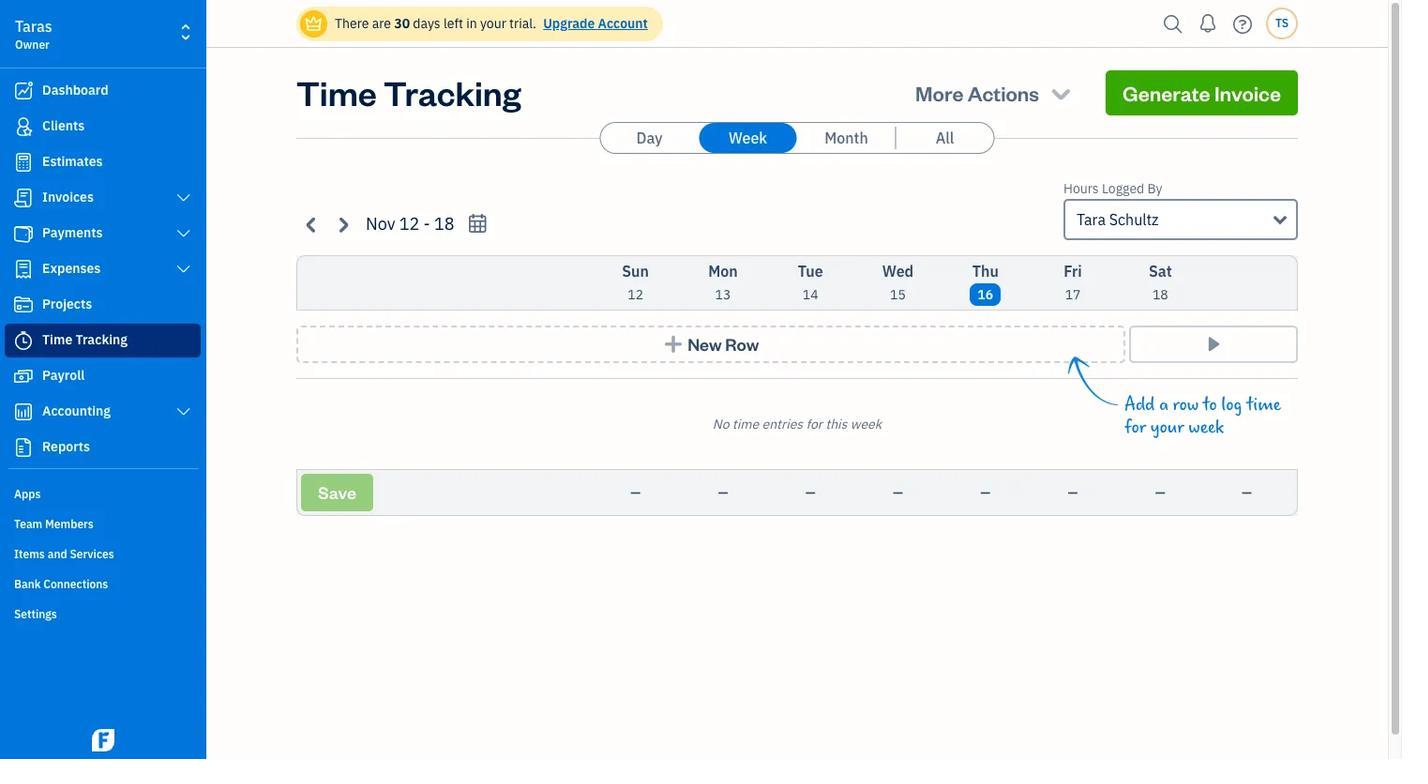 Task type: locate. For each thing, give the bounding box(es) containing it.
time tracking
[[297, 70, 521, 114], [42, 331, 128, 348]]

6 — from the left
[[1068, 484, 1079, 501]]

12 for nov
[[400, 213, 420, 235]]

0 horizontal spatial tracking
[[76, 331, 128, 348]]

0 horizontal spatial 18
[[434, 213, 455, 235]]

time inside add a row to log time for your week
[[1247, 394, 1282, 416]]

0 horizontal spatial time
[[42, 331, 72, 348]]

1 vertical spatial tracking
[[76, 331, 128, 348]]

report image
[[12, 438, 35, 457]]

chevron large down image inside invoices link
[[175, 190, 192, 206]]

chevron large down image inside payments link
[[175, 226, 192, 241]]

0 horizontal spatial week
[[851, 416, 882, 433]]

18 right -
[[434, 213, 455, 235]]

17
[[1066, 286, 1081, 303]]

time down there
[[297, 70, 377, 114]]

week
[[851, 416, 882, 433], [1189, 417, 1225, 438]]

7 — from the left
[[1156, 484, 1166, 501]]

new row button
[[297, 326, 1126, 363]]

apps link
[[5, 480, 201, 508]]

chevron large down image up reports link
[[175, 404, 192, 419]]

upgrade
[[544, 15, 595, 32]]

wed 15
[[883, 262, 914, 303]]

chevron large down image for accounting
[[175, 404, 192, 419]]

week link
[[700, 123, 797, 153]]

1 horizontal spatial time
[[1247, 394, 1282, 416]]

time
[[1247, 394, 1282, 416], [733, 416, 759, 433]]

are
[[372, 15, 391, 32]]

1 vertical spatial chevron large down image
[[175, 262, 192, 277]]

in
[[467, 15, 477, 32]]

chart image
[[12, 403, 35, 421]]

1 horizontal spatial 12
[[628, 286, 644, 303]]

tracking down projects link on the top left of page
[[76, 331, 128, 348]]

time tracking down projects link on the top left of page
[[42, 331, 128, 348]]

invoice
[[1215, 80, 1282, 106]]

chevron large down image up projects link on the top left of page
[[175, 262, 192, 277]]

18 down sat
[[1153, 286, 1169, 303]]

expenses
[[42, 260, 101, 277]]

for
[[807, 416, 823, 433], [1125, 417, 1147, 438]]

0 vertical spatial time
[[297, 70, 377, 114]]

clients
[[42, 117, 85, 134]]

for down the add
[[1125, 417, 1147, 438]]

week down to
[[1189, 417, 1225, 438]]

there
[[335, 15, 369, 32]]

row
[[726, 333, 760, 355]]

team members link
[[5, 510, 201, 538]]

new row
[[688, 333, 760, 355]]

members
[[45, 517, 94, 531]]

chevron large down image for expenses
[[175, 262, 192, 277]]

crown image
[[304, 14, 324, 33]]

1 vertical spatial 12
[[628, 286, 644, 303]]

search image
[[1159, 10, 1189, 38]]

1 horizontal spatial time tracking
[[297, 70, 521, 114]]

no
[[713, 416, 730, 433]]

settings link
[[5, 600, 201, 628]]

account
[[598, 15, 648, 32]]

dashboard link
[[5, 74, 201, 108]]

fri 17
[[1064, 262, 1083, 303]]

14
[[803, 286, 819, 303]]

time
[[297, 70, 377, 114], [42, 331, 72, 348]]

1 vertical spatial your
[[1151, 417, 1185, 438]]

your
[[480, 15, 507, 32], [1151, 417, 1185, 438]]

generate invoice button
[[1106, 70, 1299, 115]]

time right log
[[1247, 394, 1282, 416]]

13
[[716, 286, 731, 303]]

chevron large down image inside accounting link
[[175, 404, 192, 419]]

notifications image
[[1194, 5, 1224, 42]]

next week image
[[332, 213, 354, 235]]

tracking down left
[[384, 70, 521, 114]]

0 vertical spatial your
[[480, 15, 507, 32]]

settings
[[14, 607, 57, 621]]

there are 30 days left in your trial. upgrade account
[[335, 15, 648, 32]]

chevron large down image down invoices link
[[175, 226, 192, 241]]

0 horizontal spatial 12
[[400, 213, 420, 235]]

0 vertical spatial 12
[[400, 213, 420, 235]]

1 vertical spatial 18
[[1153, 286, 1169, 303]]

ts button
[[1267, 8, 1299, 39]]

12 left -
[[400, 213, 420, 235]]

—
[[631, 484, 641, 501], [718, 484, 729, 501], [806, 484, 816, 501], [893, 484, 904, 501], [981, 484, 991, 501], [1068, 484, 1079, 501], [1156, 484, 1166, 501], [1242, 484, 1253, 501]]

chevron large down image up payments link
[[175, 190, 192, 206]]

tracking inside main element
[[76, 331, 128, 348]]

tracking
[[384, 70, 521, 114], [76, 331, 128, 348]]

timer image
[[12, 331, 35, 350]]

2 chevron large down image from the top
[[175, 262, 192, 277]]

generate
[[1123, 80, 1211, 106]]

1 horizontal spatial tracking
[[384, 70, 521, 114]]

trial.
[[510, 15, 537, 32]]

time tracking down 30
[[297, 70, 521, 114]]

payment image
[[12, 224, 35, 243]]

18
[[434, 213, 455, 235], [1153, 286, 1169, 303]]

2 chevron large down image from the top
[[175, 404, 192, 419]]

0 vertical spatial 18
[[434, 213, 455, 235]]

chevron large down image
[[175, 226, 192, 241], [175, 262, 192, 277]]

apps
[[14, 487, 41, 501]]

nov
[[366, 213, 396, 235]]

generate invoice
[[1123, 80, 1282, 106]]

time right no
[[733, 416, 759, 433]]

more
[[916, 80, 964, 106]]

1 chevron large down image from the top
[[175, 226, 192, 241]]

0 horizontal spatial time tracking
[[42, 331, 128, 348]]

choose a date image
[[467, 213, 489, 235]]

1 horizontal spatial for
[[1125, 417, 1147, 438]]

0 horizontal spatial time
[[733, 416, 759, 433]]

1 vertical spatial time tracking
[[42, 331, 128, 348]]

more actions button
[[899, 70, 1091, 115]]

chevron large down image for invoices
[[175, 190, 192, 206]]

0 vertical spatial chevron large down image
[[175, 226, 192, 241]]

1 vertical spatial time
[[42, 331, 72, 348]]

1 horizontal spatial your
[[1151, 417, 1185, 438]]

15
[[891, 286, 906, 303]]

taras owner
[[15, 17, 52, 52]]

12 inside sun 12
[[628, 286, 644, 303]]

12 down sun
[[628, 286, 644, 303]]

week right this
[[851, 416, 882, 433]]

sun 12
[[622, 262, 649, 303]]

time right the timer image
[[42, 331, 72, 348]]

reports
[[42, 438, 90, 455]]

1 horizontal spatial week
[[1189, 417, 1225, 438]]

week inside add a row to log time for your week
[[1189, 417, 1225, 438]]

1 vertical spatial chevron large down image
[[175, 404, 192, 419]]

1 chevron large down image from the top
[[175, 190, 192, 206]]

your down a
[[1151, 417, 1185, 438]]

chevron large down image
[[175, 190, 192, 206], [175, 404, 192, 419]]

for left this
[[807, 416, 823, 433]]

0 vertical spatial time tracking
[[297, 70, 521, 114]]

1 horizontal spatial 18
[[1153, 286, 1169, 303]]

your right in
[[480, 15, 507, 32]]

taras
[[15, 17, 52, 36]]

more actions
[[916, 80, 1040, 106]]

0 vertical spatial chevron large down image
[[175, 190, 192, 206]]

sat
[[1150, 262, 1173, 281]]

clients link
[[5, 110, 201, 144]]



Task type: vqa. For each thing, say whether or not it's contained in the screenshot.
the left THE CREATE NEW … Dropdown Button
no



Task type: describe. For each thing, give the bounding box(es) containing it.
day link
[[601, 123, 699, 153]]

bank connections link
[[5, 570, 201, 598]]

days
[[413, 15, 441, 32]]

payments link
[[5, 217, 201, 251]]

time tracking inside main element
[[42, 331, 128, 348]]

tara
[[1077, 210, 1106, 229]]

3 — from the left
[[806, 484, 816, 501]]

log
[[1222, 394, 1243, 416]]

0 horizontal spatial for
[[807, 416, 823, 433]]

schultz
[[1110, 210, 1159, 229]]

team members
[[14, 517, 94, 531]]

week
[[729, 129, 768, 147]]

4 — from the left
[[893, 484, 904, 501]]

projects link
[[5, 288, 201, 322]]

items and services link
[[5, 540, 201, 568]]

entries
[[762, 416, 803, 433]]

day
[[637, 129, 663, 147]]

16
[[978, 286, 994, 303]]

expenses link
[[5, 252, 201, 286]]

your inside add a row to log time for your week
[[1151, 417, 1185, 438]]

projects
[[42, 296, 92, 312]]

invoices link
[[5, 181, 201, 215]]

add a row to log time for your week
[[1125, 394, 1282, 438]]

main element
[[0, 0, 253, 759]]

sun
[[622, 262, 649, 281]]

5 — from the left
[[981, 484, 991, 501]]

items
[[14, 547, 45, 561]]

accounting link
[[5, 395, 201, 429]]

client image
[[12, 117, 35, 136]]

estimates
[[42, 153, 103, 170]]

for inside add a row to log time for your week
[[1125, 417, 1147, 438]]

previous week image
[[301, 213, 323, 235]]

-
[[424, 213, 431, 235]]

fri
[[1064, 262, 1083, 281]]

money image
[[12, 367, 35, 386]]

items and services
[[14, 547, 114, 561]]

dashboard
[[42, 82, 109, 99]]

go to help image
[[1228, 10, 1258, 38]]

all
[[936, 129, 955, 147]]

18 inside sat 18
[[1153, 286, 1169, 303]]

12 for sun
[[628, 286, 644, 303]]

no time entries for this week
[[713, 416, 882, 433]]

tue 14
[[798, 262, 824, 303]]

expense image
[[12, 260, 35, 279]]

left
[[444, 15, 463, 32]]

time inside time tracking link
[[42, 331, 72, 348]]

wed
[[883, 262, 914, 281]]

hours logged by
[[1064, 180, 1163, 197]]

add
[[1125, 394, 1155, 416]]

hours
[[1064, 180, 1099, 197]]

dashboard image
[[12, 82, 35, 100]]

sat 18
[[1150, 262, 1173, 303]]

project image
[[12, 296, 35, 314]]

1 horizontal spatial time
[[297, 70, 377, 114]]

invoices
[[42, 189, 94, 206]]

reports link
[[5, 431, 201, 464]]

payments
[[42, 224, 103, 241]]

payroll link
[[5, 359, 201, 393]]

chevrondown image
[[1049, 80, 1074, 106]]

bank connections
[[14, 577, 108, 591]]

connections
[[43, 577, 108, 591]]

freshbooks image
[[88, 729, 118, 752]]

new
[[688, 333, 722, 355]]

this
[[826, 416, 848, 433]]

8 — from the left
[[1242, 484, 1253, 501]]

logged
[[1103, 180, 1145, 197]]

2 — from the left
[[718, 484, 729, 501]]

upgrade account link
[[540, 15, 648, 32]]

ts
[[1276, 16, 1289, 30]]

row
[[1173, 394, 1199, 416]]

invoice image
[[12, 189, 35, 207]]

plus image
[[663, 335, 685, 354]]

tue
[[798, 262, 824, 281]]

all link
[[897, 123, 994, 153]]

mon 13
[[709, 262, 738, 303]]

chevron large down image for payments
[[175, 226, 192, 241]]

by
[[1148, 180, 1163, 197]]

thu
[[973, 262, 999, 281]]

month link
[[798, 123, 896, 153]]

30
[[394, 15, 410, 32]]

thu 16
[[973, 262, 999, 303]]

month
[[825, 129, 869, 147]]

estimate image
[[12, 153, 35, 172]]

services
[[70, 547, 114, 561]]

nov 12 - 18
[[366, 213, 455, 235]]

accounting
[[42, 403, 111, 419]]

0 horizontal spatial your
[[480, 15, 507, 32]]

payroll
[[42, 367, 85, 384]]

to
[[1204, 394, 1218, 416]]

bank
[[14, 577, 41, 591]]

actions
[[968, 80, 1040, 106]]

tara schultz
[[1077, 210, 1159, 229]]

and
[[48, 547, 67, 561]]

1 — from the left
[[631, 484, 641, 501]]

time tracking link
[[5, 324, 201, 358]]

mon
[[709, 262, 738, 281]]

tara schultz button
[[1064, 199, 1299, 240]]

start timer image
[[1203, 335, 1225, 354]]

0 vertical spatial tracking
[[384, 70, 521, 114]]



